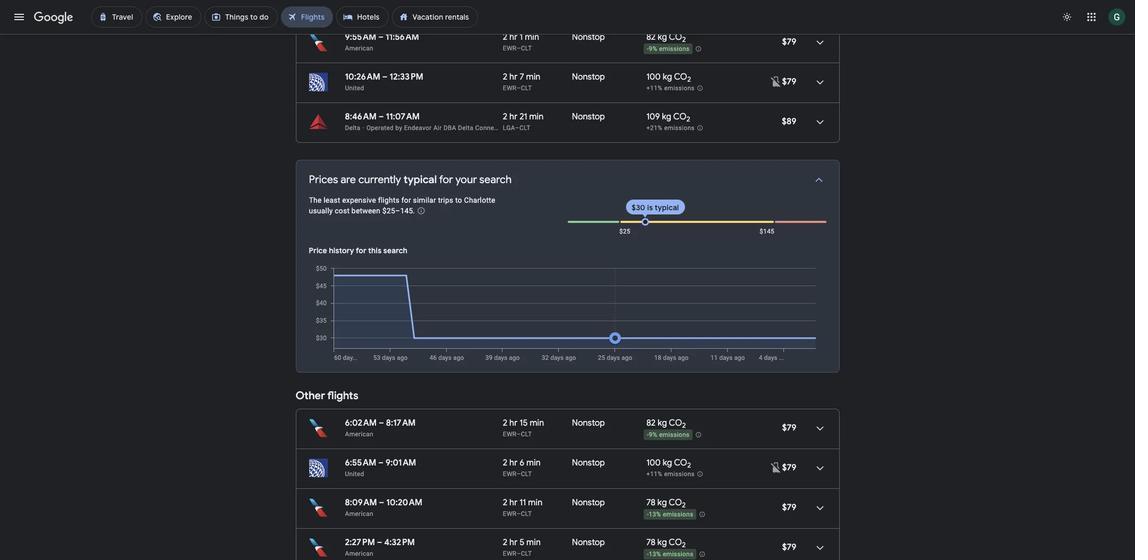 Task type: locate. For each thing, give the bounding box(es) containing it.
1 vertical spatial typical
[[655, 203, 679, 212]]

for left this
[[356, 246, 366, 256]]

emissions
[[659, 45, 690, 53], [664, 85, 695, 92], [664, 124, 695, 132], [659, 431, 690, 439], [664, 471, 695, 478], [663, 511, 693, 519], [663, 551, 693, 558]]

82 for 2 hr 15 min
[[646, 418, 656, 429]]

– down 7 at the top
[[517, 84, 521, 92]]

ewr down the total duration 2 hr 6 min. element
[[503, 471, 517, 478]]

co for 2 hr 1 min
[[669, 32, 682, 42]]

78
[[646, 498, 656, 508], [646, 538, 656, 548]]

1 $79 from the top
[[782, 37, 797, 47]]

united inside 6:55 am – 9:01 am united
[[345, 471, 364, 478]]

1 -9% emissions from the top
[[647, 45, 690, 53]]

hr left 5
[[509, 538, 518, 548]]

1 13% from the top
[[649, 511, 661, 519]]

flights
[[378, 196, 400, 205], [327, 389, 358, 403]]

min right 5
[[526, 538, 541, 548]]

hr for 7
[[509, 72, 518, 82]]

– down 5
[[517, 550, 521, 558]]

is
[[647, 203, 653, 212]]

0 vertical spatial -13% emissions
[[647, 511, 693, 519]]

1 vertical spatial united
[[345, 471, 364, 478]]

7 hr from the top
[[509, 538, 518, 548]]

hr left 6
[[509, 458, 518, 469]]

– down 1
[[517, 45, 521, 52]]

6 nonstop from the top
[[572, 498, 605, 508]]

clt inside 2 hr 21 min lga – clt
[[520, 124, 531, 132]]

79 US dollars text field
[[782, 37, 797, 47], [782, 423, 797, 433]]

100 for 2 hr 7 min
[[646, 72, 661, 82]]

delta right dba
[[458, 124, 473, 132]]

79 us dollars text field for 2 hr 5 min
[[782, 542, 797, 553]]

american inside "8:09 am – 10:20 am american"
[[345, 510, 373, 518]]

nonstop flight. element for 2 hr 15 min
[[572, 418, 605, 430]]

3 american from the top
[[345, 510, 373, 518]]

2 13% from the top
[[649, 551, 661, 558]]

typical right is
[[655, 203, 679, 212]]

2 ewr from the top
[[503, 84, 517, 92]]

– down 11 at left bottom
[[517, 510, 521, 518]]

2 american from the top
[[345, 431, 373, 438]]

0 vertical spatial united
[[345, 84, 364, 92]]

1 -13% emissions from the top
[[647, 511, 693, 519]]

2 nonstop flight. element from the top
[[572, 72, 605, 84]]

2 hr 21 min lga – clt
[[503, 112, 544, 132]]

co
[[669, 32, 682, 42], [674, 72, 687, 82], [673, 112, 687, 122], [669, 418, 682, 429], [674, 458, 687, 469], [669, 498, 682, 508], [669, 538, 682, 548]]

united inside 10:26 am – 12:33 pm united
[[345, 84, 364, 92]]

hr for 21
[[509, 112, 518, 122]]

clt inside 2 hr 1 min ewr – clt
[[521, 45, 532, 52]]

1 100 kg co 2 from the top
[[646, 72, 691, 84]]

1 horizontal spatial flights
[[378, 196, 400, 205]]

min for 2 hr 15 min
[[530, 418, 544, 429]]

2 vertical spatial for
[[356, 246, 366, 256]]

nonstop flight. element for 2 hr 6 min
[[572, 458, 605, 470]]

9% for 2 hr 15 min
[[649, 431, 657, 439]]

3 ewr from the top
[[503, 431, 517, 438]]

1 82 from the top
[[646, 32, 656, 42]]

nonstop flight. element
[[572, 32, 605, 44], [572, 72, 605, 84], [572, 112, 605, 124], [572, 418, 605, 430], [572, 458, 605, 470], [572, 498, 605, 510], [572, 538, 605, 550]]

0 vertical spatial 13%
[[649, 511, 661, 519]]

Arrival time: 8:17 AM. text field
[[386, 418, 416, 429]]

2 78 from the top
[[646, 538, 656, 548]]

1 +11% emissions from the top
[[646, 85, 695, 92]]

$79
[[782, 37, 797, 47], [782, 76, 797, 87], [782, 423, 797, 433], [782, 463, 797, 473], [782, 503, 797, 513], [782, 542, 797, 553]]

hr left 1
[[509, 32, 518, 42]]

1 79 us dollars text field from the top
[[782, 37, 797, 47]]

– inside 2 hr 21 min lga – clt
[[515, 124, 520, 132]]

5 $79 from the top
[[782, 503, 797, 513]]

1 nonstop flight. element from the top
[[572, 32, 605, 44]]

25 days ago - $30
[[583, 318, 646, 327]]

2 9% from the top
[[649, 431, 657, 439]]

1 horizontal spatial search
[[479, 173, 512, 186]]

2 100 from the top
[[646, 458, 661, 469]]

– left arrival time: 12:33 pm. 'text box'
[[382, 72, 388, 82]]

hr for 15
[[509, 418, 518, 429]]

clt inside 2 hr 15 min ewr – clt
[[521, 431, 532, 438]]

– inside 10:26 am – 12:33 pm united
[[382, 72, 388, 82]]

1 +11% from the top
[[646, 85, 663, 92]]

min inside '2 hr 7 min ewr – clt'
[[526, 72, 540, 82]]

hr inside 2 hr 21 min lga – clt
[[509, 112, 518, 122]]

1 hr from the top
[[509, 32, 518, 42]]

0 vertical spatial typical
[[404, 173, 437, 186]]

7 nonstop from the top
[[572, 538, 605, 548]]

$30
[[632, 203, 645, 212], [633, 318, 646, 327]]

1 vertical spatial 82 kg co 2
[[646, 418, 686, 430]]

100
[[646, 72, 661, 82], [646, 458, 661, 469]]

2 -9% emissions from the top
[[647, 431, 690, 439]]

are
[[341, 173, 356, 186]]

79 us dollars text field left flight details. leaves newark liberty international airport at 6:02 am on wednesday, november 29 and arrives at charlotte douglas international airport at 8:17 am on wednesday, november 29. "image"
[[782, 423, 797, 433]]

13%
[[649, 511, 661, 519], [649, 551, 661, 558]]

0 vertical spatial 82 kg co 2
[[646, 32, 686, 44]]

ewr for 2 hr 11 min
[[503, 510, 517, 518]]

hr for 11
[[509, 498, 518, 508]]

109
[[646, 112, 660, 122]]

79 us dollars text field left flight details. leaves newark liberty international airport at 2:27 pm on wednesday, november 29 and arrives at charlotte douglas international airport at 4:32 pm on wednesday, november 29. icon
[[782, 542, 797, 553]]

by
[[395, 124, 402, 132]]

nonstop for 2 hr 5 min
[[572, 538, 605, 548]]

hr inside 2 hr 5 min ewr – clt
[[509, 538, 518, 548]]

$30 is typical
[[632, 203, 679, 212]]

79 US dollars text field
[[782, 503, 797, 513], [782, 542, 797, 553]]

– right 9:55 am text box
[[378, 32, 384, 42]]

united down departure time: 6:55 am. text field
[[345, 471, 364, 478]]

0 vertical spatial 9%
[[649, 45, 657, 53]]

1 horizontal spatial for
[[401, 196, 411, 205]]

min right 11 at left bottom
[[528, 498, 542, 508]]

hr left 21
[[509, 112, 518, 122]]

clt down 7 at the top
[[521, 84, 532, 92]]

min inside 2 hr 5 min ewr – clt
[[526, 538, 541, 548]]

6 ewr from the top
[[503, 550, 517, 558]]

0 vertical spatial 82
[[646, 32, 656, 42]]

5 nonstop flight. element from the top
[[572, 458, 605, 470]]

2 +11% from the top
[[646, 471, 663, 478]]

hr inside '2 hr 7 min ewr – clt'
[[509, 72, 518, 82]]

1 vertical spatial 9%
[[649, 431, 657, 439]]

$79 left flight details. leaves newark liberty international airport at 6:55 am on wednesday, november 29 and arrives at charlotte douglas international airport at 9:01 am on wednesday, november 29. image
[[782, 463, 797, 473]]

1 vertical spatial 78 kg co 2
[[646, 538, 686, 550]]

21
[[520, 112, 527, 122]]

clt inside "2 hr 6 min ewr – clt"
[[521, 471, 532, 478]]

kg for 2 hr 5 min
[[658, 538, 667, 548]]

min right 21
[[529, 112, 544, 122]]

min for 2 hr 1 min
[[525, 32, 539, 42]]

1
[[520, 32, 523, 42]]

for left your
[[439, 173, 453, 186]]

nonstop flight. element for 2 hr 1 min
[[572, 32, 605, 44]]

$79 left flight details. leaves newark liberty international airport at 9:55 am on wednesday, november 29 and arrives at charlotte douglas international airport at 11:56 am on wednesday, november 29. icon
[[782, 37, 797, 47]]

clt for 15
[[521, 431, 532, 438]]

0 vertical spatial flights
[[378, 196, 400, 205]]

total duration 2 hr 7 min. element
[[503, 72, 572, 84]]

 image
[[363, 124, 364, 132]]

american inside the '9:55 am – 11:56 am american'
[[345, 45, 373, 52]]

79 us dollars text field for 2 hr 11 min
[[782, 503, 797, 513]]

hr left 11 at left bottom
[[509, 498, 518, 508]]

11:56 am
[[386, 32, 419, 42]]

2 inside "2 hr 6 min ewr – clt"
[[503, 458, 507, 469]]

– inside "2 hr 6 min ewr – clt"
[[517, 471, 521, 478]]

price
[[309, 246, 327, 256]]

89 US dollars text field
[[782, 116, 797, 127]]

2 hr 5 min ewr – clt
[[503, 538, 541, 558]]

0 vertical spatial 79 us dollars text field
[[782, 503, 797, 513]]

5 ewr from the top
[[503, 510, 517, 518]]

$30 right ago
[[633, 318, 646, 327]]

1 vertical spatial 82
[[646, 418, 656, 429]]

– down the total duration 2 hr 21 min. element
[[515, 124, 520, 132]]

6 hr from the top
[[509, 498, 518, 508]]

american down 9:55 am text box
[[345, 45, 373, 52]]

min for 2 hr 5 min
[[526, 538, 541, 548]]

american down 6:02 am 'text field'
[[345, 431, 373, 438]]

7 nonstop flight. element from the top
[[572, 538, 605, 550]]

$79 for 2 hr 11 min
[[782, 503, 797, 513]]

3 nonstop flight. element from the top
[[572, 112, 605, 124]]

9%
[[649, 45, 657, 53], [649, 431, 657, 439]]

– right 2:27 pm text field
[[377, 538, 382, 548]]

ewr
[[503, 45, 517, 52], [503, 84, 517, 92], [503, 431, 517, 438], [503, 471, 517, 478], [503, 510, 517, 518], [503, 550, 517, 558]]

flights inside the least expensive flights for similar trips to charlotte usually cost between $25–145 .
[[378, 196, 400, 205]]

hr inside 2 hr 1 min ewr – clt
[[509, 32, 518, 42]]

usually
[[309, 207, 333, 215]]

-13% emissions for 2 hr 11 min
[[647, 511, 693, 519]]

4 american from the top
[[345, 550, 373, 558]]

min for 2 hr 7 min
[[526, 72, 540, 82]]

2 united from the top
[[345, 471, 364, 478]]

air
[[433, 124, 442, 132]]

–
[[378, 32, 384, 42], [517, 45, 521, 52], [382, 72, 388, 82], [517, 84, 521, 92], [379, 112, 384, 122], [515, 124, 520, 132], [379, 418, 384, 429], [517, 431, 521, 438], [378, 458, 384, 469], [517, 471, 521, 478], [379, 498, 384, 508], [517, 510, 521, 518], [377, 538, 382, 548], [517, 550, 521, 558]]

1 nonstop from the top
[[572, 32, 605, 42]]

2 horizontal spatial for
[[439, 173, 453, 186]]

ewr inside '2 hr 7 min ewr – clt'
[[503, 84, 517, 92]]

1 ewr from the top
[[503, 45, 517, 52]]

5
[[520, 538, 524, 548]]

search right this
[[383, 246, 408, 256]]

5 hr from the top
[[509, 458, 518, 469]]

nonstop flight. element for 2 hr 5 min
[[572, 538, 605, 550]]

6 $79 from the top
[[782, 542, 797, 553]]

100 for 2 hr 6 min
[[646, 458, 661, 469]]

2 79 us dollars text field from the top
[[782, 542, 797, 553]]

6 nonstop flight. element from the top
[[572, 498, 605, 510]]

connection
[[475, 124, 509, 132]]

3 hr from the top
[[509, 112, 518, 122]]

6:55 am – 9:01 am united
[[345, 458, 416, 478]]

clt
[[521, 45, 532, 52], [521, 84, 532, 92], [520, 124, 531, 132], [521, 431, 532, 438], [521, 471, 532, 478], [521, 510, 532, 518], [521, 550, 532, 558]]

$79 left flight details. leaves newark liberty international airport at 6:02 am on wednesday, november 29 and arrives at charlotte douglas international airport at 8:17 am on wednesday, november 29. "image"
[[782, 423, 797, 433]]

delta down 8:46 am text field
[[345, 124, 360, 132]]

– inside 6:55 am – 9:01 am united
[[378, 458, 384, 469]]

hr left 15
[[509, 418, 518, 429]]

0 vertical spatial 100
[[646, 72, 661, 82]]

1 79 us dollars text field from the top
[[782, 503, 797, 513]]

2 -13% emissions from the top
[[647, 551, 693, 558]]

1 american from the top
[[345, 45, 373, 52]]

2 79 us dollars text field from the top
[[782, 423, 797, 433]]

$89
[[782, 116, 797, 127]]

leaves laguardia airport at 8:46 am on wednesday, november 29 and arrives at charlotte douglas international airport at 11:07 am on wednesday, november 29. element
[[345, 112, 420, 122]]

1 vertical spatial +11% emissions
[[646, 471, 695, 478]]

flights right other
[[327, 389, 358, 403]]

1 78 from the top
[[646, 498, 656, 508]]

78 kg co 2
[[646, 498, 686, 510], [646, 538, 686, 550]]

hr left 7 at the top
[[509, 72, 518, 82]]

0 vertical spatial 100 kg co 2
[[646, 72, 691, 84]]

100 kg co 2
[[646, 72, 691, 84], [646, 458, 691, 470]]

0 horizontal spatial search
[[383, 246, 408, 256]]

change appearance image
[[1054, 4, 1080, 30]]

10:20 am
[[386, 498, 422, 508]]

1 vertical spatial 79 us dollars text field
[[782, 423, 797, 433]]

american inside the 6:02 am – 8:17 am american
[[345, 431, 373, 438]]

1 horizontal spatial typical
[[655, 203, 679, 212]]

united for 10:26 am
[[345, 84, 364, 92]]

hr inside "2 hr 6 min ewr – clt"
[[509, 458, 518, 469]]

1 vertical spatial 13%
[[649, 551, 661, 558]]

4 nonstop from the top
[[572, 418, 605, 429]]

$79 left 'flight details. leaves newark liberty international airport at 10:26 am on wednesday, november 29 and arrives at charlotte douglas international airport at 12:33 pm on wednesday, november 29.' icon
[[782, 76, 797, 87]]

clt down 11 at left bottom
[[521, 510, 532, 518]]

charlotte
[[464, 196, 495, 205]]

ewr inside "2 hr 6 min ewr – clt"
[[503, 471, 517, 478]]

learn more about price insights image
[[417, 207, 426, 215]]

currently
[[358, 173, 401, 186]]

2 78 kg co 2 from the top
[[646, 538, 686, 550]]

2 hr from the top
[[509, 72, 518, 82]]

2 nonstop from the top
[[572, 72, 605, 82]]

total duration 2 hr 5 min. element
[[503, 538, 572, 550]]

for up $25–145
[[401, 196, 411, 205]]

$79 left flight details. leaves newark liberty international airport at 2:27 pm on wednesday, november 29 and arrives at charlotte douglas international airport at 4:32 pm on wednesday, november 29. icon
[[782, 542, 797, 553]]

ewr down total duration 2 hr 1 min. "element"
[[503, 45, 517, 52]]

ewr inside 2 hr 1 min ewr – clt
[[503, 45, 517, 52]]

2 82 from the top
[[646, 418, 656, 429]]

79 us dollars text field left flight details. leaves newark liberty international airport at 9:55 am on wednesday, november 29 and arrives at charlotte douglas international airport at 11:56 am on wednesday, november 29. icon
[[782, 37, 797, 47]]

least
[[324, 196, 340, 205]]

hr for 6
[[509, 458, 518, 469]]

min right 15
[[530, 418, 544, 429]]

ewr for 2 hr 1 min
[[503, 45, 517, 52]]

82
[[646, 32, 656, 42], [646, 418, 656, 429]]

hr inside 2 hr 15 min ewr – clt
[[509, 418, 518, 429]]

nonstop
[[572, 32, 605, 42], [572, 72, 605, 82], [572, 112, 605, 122], [572, 418, 605, 429], [572, 458, 605, 469], [572, 498, 605, 508], [572, 538, 605, 548]]

0 horizontal spatial for
[[356, 246, 366, 256]]

2 100 kg co 2 from the top
[[646, 458, 691, 470]]

search
[[479, 173, 512, 186], [383, 246, 408, 256]]

$79 for 2 hr 15 min
[[782, 423, 797, 433]]

ewr down the total duration 2 hr 7 min. element
[[503, 84, 517, 92]]

min
[[525, 32, 539, 42], [526, 72, 540, 82], [529, 112, 544, 122], [530, 418, 544, 429], [526, 458, 541, 469], [528, 498, 542, 508], [526, 538, 541, 548]]

clt down 5
[[521, 550, 532, 558]]

2 +11% emissions from the top
[[646, 471, 695, 478]]

1 100 from the top
[[646, 72, 661, 82]]

ewr down total duration 2 hr 15 min. element
[[503, 431, 517, 438]]

1 vertical spatial 100 kg co 2
[[646, 458, 691, 470]]

flights up $25–145
[[378, 196, 400, 205]]

$30 left is
[[632, 203, 645, 212]]

1 vertical spatial -13% emissions
[[647, 551, 693, 558]]

leaves newark liberty international airport at 6:02 am on wednesday, november 29 and arrives at charlotte douglas international airport at 8:17 am on wednesday, november 29. element
[[345, 418, 416, 429]]

1 vertical spatial for
[[401, 196, 411, 205]]

6:55 am
[[345, 458, 376, 469]]

1 united from the top
[[345, 84, 364, 92]]

min right 7 at the top
[[526, 72, 540, 82]]

$79 left flight details. leaves newark liberty international airport at 8:09 am on wednesday, november 29 and arrives at charlotte douglas international airport at 10:20 am on wednesday, november 29. image
[[782, 503, 797, 513]]

nonstop for 2 hr 11 min
[[572, 498, 605, 508]]

0 vertical spatial 78
[[646, 498, 656, 508]]

search up charlotte
[[479, 173, 512, 186]]

– left '8:17 am'
[[379, 418, 384, 429]]

78 kg co 2 for 2 hr 5 min
[[646, 538, 686, 550]]

1 vertical spatial flights
[[327, 389, 358, 403]]

this price for this flight doesn't include overhead bin access. if you need a carry-on bag, use the bags filter to update prices. image
[[769, 75, 782, 88]]

- for 2 hr 11 min
[[647, 511, 649, 519]]

min inside 2 hr 21 min lga – clt
[[529, 112, 544, 122]]

clt down 1
[[521, 45, 532, 52]]

flight details. leaves newark liberty international airport at 6:55 am on wednesday, november 29 and arrives at charlotte douglas international airport at 9:01 am on wednesday, november 29. image
[[807, 456, 833, 481]]

6
[[520, 458, 524, 469]]

united down '10:26 am'
[[345, 84, 364, 92]]

+11%
[[646, 85, 663, 92], [646, 471, 663, 478]]

co for 2 hr 15 min
[[669, 418, 682, 429]]

clt inside 2 hr 5 min ewr – clt
[[521, 550, 532, 558]]

1 vertical spatial 78
[[646, 538, 656, 548]]

– down 15
[[517, 431, 521, 438]]

min inside 2 hr 1 min ewr – clt
[[525, 32, 539, 42]]

co inside 109 kg co 2
[[673, 112, 687, 122]]

clt for 7
[[521, 84, 532, 92]]

hr inside 2 hr 11 min ewr – clt
[[509, 498, 518, 508]]

0 vertical spatial +11% emissions
[[646, 85, 695, 92]]

$145
[[760, 228, 775, 235]]

for inside the least expensive flights for similar trips to charlotte usually cost between $25–145 .
[[401, 196, 411, 205]]

78 kg co 2 for 2 hr 11 min
[[646, 498, 686, 510]]

-
[[647, 45, 649, 53], [628, 318, 631, 327], [647, 431, 649, 439], [647, 511, 649, 519], [647, 551, 649, 558]]

flight details. leaves newark liberty international airport at 9:55 am on wednesday, november 29 and arrives at charlotte douglas international airport at 11:56 am on wednesday, november 29. image
[[807, 30, 833, 55]]

ewr down total duration 2 hr 5 min. element
[[503, 550, 517, 558]]

clt down 21
[[520, 124, 531, 132]]

– inside '2 hr 7 min ewr – clt'
[[517, 84, 521, 92]]

– down 6
[[517, 471, 521, 478]]

4 ewr from the top
[[503, 471, 517, 478]]

for
[[439, 173, 453, 186], [401, 196, 411, 205], [356, 246, 366, 256]]

1 vertical spatial +11%
[[646, 471, 663, 478]]

11
[[520, 498, 526, 508]]

Departure time: 9:55 AM. text field
[[345, 32, 376, 42]]

ewr for 2 hr 7 min
[[503, 84, 517, 92]]

9:55 am – 11:56 am american
[[345, 32, 419, 52]]

5 nonstop from the top
[[572, 458, 605, 469]]

typical up similar
[[404, 173, 437, 186]]

+21%
[[646, 124, 663, 132]]

clt for 21
[[520, 124, 531, 132]]

3 nonstop from the top
[[572, 112, 605, 122]]

min inside 2 hr 11 min ewr – clt
[[528, 498, 542, 508]]

2 inside 109 kg co 2
[[687, 115, 690, 124]]

nonstop for 2 hr 1 min
[[572, 32, 605, 42]]

american for 2:27 pm
[[345, 550, 373, 558]]

2 inside 2 hr 1 min ewr – clt
[[503, 32, 507, 42]]

1 78 kg co 2 from the top
[[646, 498, 686, 510]]

0 vertical spatial -9% emissions
[[647, 45, 690, 53]]

4 nonstop flight. element from the top
[[572, 418, 605, 430]]

american for 8:09 am
[[345, 510, 373, 518]]

for for flights
[[401, 196, 411, 205]]

Arrival time: 12:33 PM. text field
[[390, 72, 423, 82]]

delta
[[345, 124, 360, 132], [458, 124, 473, 132]]

min inside "2 hr 6 min ewr – clt"
[[526, 458, 541, 469]]

– inside the '9:55 am – 11:56 am american'
[[378, 32, 384, 42]]

0 horizontal spatial flights
[[327, 389, 358, 403]]

flight details. leaves newark liberty international airport at 2:27 pm on wednesday, november 29 and arrives at charlotte douglas international airport at 4:32 pm on wednesday, november 29. image
[[807, 535, 833, 560]]

main menu image
[[13, 11, 25, 23]]

american down 2:27 pm in the left of the page
[[345, 550, 373, 558]]

0 vertical spatial 78 kg co 2
[[646, 498, 686, 510]]

2
[[503, 32, 507, 42], [682, 35, 686, 44], [503, 72, 507, 82], [687, 75, 691, 84], [503, 112, 507, 122], [687, 115, 690, 124], [503, 418, 507, 429], [682, 421, 686, 430], [503, 458, 507, 469], [687, 461, 691, 470], [503, 498, 507, 508], [682, 501, 686, 510], [503, 538, 507, 548], [682, 541, 686, 550]]

4 hr from the top
[[509, 418, 518, 429]]

clt down 6
[[521, 471, 532, 478]]

0 vertical spatial +11%
[[646, 85, 663, 92]]

1 vertical spatial -9% emissions
[[647, 431, 690, 439]]

+11% emissions for 2 hr 7 min
[[646, 85, 695, 92]]

82 kg co 2
[[646, 32, 686, 44], [646, 418, 686, 430]]

kg inside 109 kg co 2
[[662, 112, 671, 122]]

ewr inside 2 hr 5 min ewr – clt
[[503, 550, 517, 558]]

+11% emissions
[[646, 85, 695, 92], [646, 471, 695, 478]]

3 $79 from the top
[[782, 423, 797, 433]]

1 horizontal spatial delta
[[458, 124, 473, 132]]

$79 for 2 hr 5 min
[[782, 542, 797, 553]]

hr
[[509, 32, 518, 42], [509, 72, 518, 82], [509, 112, 518, 122], [509, 418, 518, 429], [509, 458, 518, 469], [509, 498, 518, 508], [509, 538, 518, 548]]

american down 8:09 am text box
[[345, 510, 373, 518]]

1 vertical spatial 100
[[646, 458, 661, 469]]

ewr inside 2 hr 11 min ewr – clt
[[503, 510, 517, 518]]

1 82 kg co 2 from the top
[[646, 32, 686, 44]]

1 9% from the top
[[649, 45, 657, 53]]

ewr down total duration 2 hr 11 min. element
[[503, 510, 517, 518]]

min right 6
[[526, 458, 541, 469]]

0 vertical spatial 79 us dollars text field
[[782, 37, 797, 47]]

min inside 2 hr 15 min ewr – clt
[[530, 418, 544, 429]]

– left 9:01 am
[[378, 458, 384, 469]]

clt for 1
[[521, 45, 532, 52]]

similar
[[413, 196, 436, 205]]

– inside 2 hr 1 min ewr – clt
[[517, 45, 521, 52]]

ewr for 2 hr 15 min
[[503, 431, 517, 438]]

price history graph image
[[308, 265, 826, 362]]

– inside the 6:02 am – 8:17 am american
[[379, 418, 384, 429]]

0 horizontal spatial delta
[[345, 124, 360, 132]]

min right 1
[[525, 32, 539, 42]]

expensive
[[342, 196, 376, 205]]

kg
[[658, 32, 667, 42], [663, 72, 672, 82], [662, 112, 671, 122], [658, 418, 667, 429], [663, 458, 672, 469], [658, 498, 667, 508], [658, 538, 667, 548]]

0 vertical spatial for
[[439, 173, 453, 186]]

– inside 2 hr 11 min ewr – clt
[[517, 510, 521, 518]]

.
[[413, 207, 415, 215]]

leaves newark liberty international airport at 10:26 am on wednesday, november 29 and arrives at charlotte douglas international airport at 12:33 pm on wednesday, november 29. element
[[345, 72, 423, 82]]

clt inside '2 hr 7 min ewr – clt'
[[521, 84, 532, 92]]

american inside 2:27 pm – 4:32 pm american
[[345, 550, 373, 558]]

– right 8:09 am text box
[[379, 498, 384, 508]]

100 kg co 2 for 2 hr 7 min
[[646, 72, 691, 84]]

clt down 15
[[521, 431, 532, 438]]

ewr inside 2 hr 15 min ewr – clt
[[503, 431, 517, 438]]

2 inside 2 hr 15 min ewr – clt
[[503, 418, 507, 429]]

leaves newark liberty international airport at 6:55 am on wednesday, november 29 and arrives at charlotte douglas international airport at 9:01 am on wednesday, november 29. element
[[345, 458, 416, 469]]

2 82 kg co 2 from the top
[[646, 418, 686, 430]]

clt inside 2 hr 11 min ewr – clt
[[521, 510, 532, 518]]

total duration 2 hr 21 min. element
[[503, 112, 572, 124]]

79 us dollars text field left flight details. leaves newark liberty international airport at 8:09 am on wednesday, november 29 and arrives at charlotte douglas international airport at 10:20 am on wednesday, november 29. image
[[782, 503, 797, 513]]

flight details. leaves newark liberty international airport at 8:09 am on wednesday, november 29 and arrives at charlotte douglas international airport at 10:20 am on wednesday, november 29. image
[[807, 496, 833, 521]]

1 vertical spatial 79 us dollars text field
[[782, 542, 797, 553]]

-9% emissions
[[647, 45, 690, 53], [647, 431, 690, 439]]

12:33 pm
[[390, 72, 423, 82]]



Task type: vqa. For each thing, say whether or not it's contained in the screenshot.


Task type: describe. For each thing, give the bounding box(es) containing it.
price history for this search
[[309, 246, 408, 256]]

9:55 am
[[345, 32, 376, 42]]

9% for 2 hr 1 min
[[649, 45, 657, 53]]

flight details. leaves newark liberty international airport at 6:02 am on wednesday, november 29 and arrives at charlotte douglas international airport at 8:17 am on wednesday, november 29. image
[[807, 416, 833, 441]]

to
[[455, 196, 462, 205]]

american for 9:55 am
[[345, 45, 373, 52]]

total duration 2 hr 11 min. element
[[503, 498, 572, 510]]

flight details. leaves laguardia airport at 8:46 am on wednesday, november 29 and arrives at charlotte douglas international airport at 11:07 am on wednesday, november 29. image
[[807, 109, 833, 135]]

for for typical
[[439, 173, 453, 186]]

Arrival time: 11:56 AM. text field
[[386, 32, 419, 42]]

109 kg co 2
[[646, 112, 690, 124]]

8:17 am
[[386, 418, 416, 429]]

+11% for 2 hr 7 min
[[646, 85, 663, 92]]

co for 2 hr 5 min
[[669, 538, 682, 548]]

other
[[296, 389, 325, 403]]

13% for 2 hr 5 min
[[649, 551, 661, 558]]

– inside 2:27 pm – 4:32 pm american
[[377, 538, 382, 548]]

hr for 5
[[509, 538, 518, 548]]

other flights
[[296, 389, 358, 403]]

Departure time: 8:09 AM. text field
[[345, 498, 377, 508]]

ewr for 2 hr 5 min
[[503, 550, 517, 558]]

clt for 11
[[521, 510, 532, 518]]

78 for 2 hr 5 min
[[646, 538, 656, 548]]

25
[[583, 318, 592, 327]]

nonstop for 2 hr 21 min
[[572, 112, 605, 122]]

days
[[594, 318, 610, 327]]

– inside "8:09 am – 10:20 am american"
[[379, 498, 384, 508]]

8:46 am
[[345, 112, 377, 122]]

2 inside 2 hr 5 min ewr – clt
[[503, 538, 507, 548]]

15
[[520, 418, 528, 429]]

kg for 2 hr 11 min
[[658, 498, 667, 508]]

total duration 2 hr 6 min. element
[[503, 458, 572, 470]]

clt for 5
[[521, 550, 532, 558]]

the
[[309, 196, 322, 205]]

cost
[[335, 207, 350, 215]]

this price for this flight doesn't include overhead bin access. if you need a carry-on bag, use the bags filter to update prices. image
[[769, 461, 782, 474]]

co for 2 hr 7 min
[[674, 72, 687, 82]]

+11% emissions for 2 hr 6 min
[[646, 471, 695, 478]]

flight details. leaves newark liberty international airport at 10:26 am on wednesday, november 29 and arrives at charlotte douglas international airport at 12:33 pm on wednesday, november 29. image
[[807, 70, 833, 95]]

kg for 2 hr 6 min
[[663, 458, 672, 469]]

79 us dollars text field for 2 hr 15 min
[[782, 423, 797, 433]]

your
[[455, 173, 477, 186]]

13% for 2 hr 11 min
[[649, 511, 661, 519]]

spirit
[[345, 5, 361, 12]]

2 inside '2 hr 7 min ewr – clt'
[[503, 72, 507, 82]]

– up operated
[[379, 112, 384, 122]]

ewr for 2 hr 6 min
[[503, 471, 517, 478]]

2 inside 2 hr 11 min ewr – clt
[[503, 498, 507, 508]]

1 delta from the left
[[345, 124, 360, 132]]

- for 2 hr 1 min
[[647, 45, 649, 53]]

-13% emissions for 2 hr 5 min
[[647, 551, 693, 558]]

– inside 2 hr 5 min ewr – clt
[[517, 550, 521, 558]]

82 kg co 2 for 2 hr 15 min
[[646, 418, 686, 430]]

-9% emissions for 2 hr 1 min
[[647, 45, 690, 53]]

2:27 pm
[[345, 538, 375, 548]]

78 for 2 hr 11 min
[[646, 498, 656, 508]]

total duration 2 hr 1 min. element
[[503, 32, 572, 44]]

kg for 2 hr 7 min
[[663, 72, 672, 82]]

8:09 am
[[345, 498, 377, 508]]

2 delta from the left
[[458, 124, 473, 132]]

1 vertical spatial $30
[[633, 318, 646, 327]]

co for 2 hr 6 min
[[674, 458, 687, 469]]

2 inside 2 hr 21 min lga – clt
[[503, 112, 507, 122]]

total duration 2 hr 15 min. element
[[503, 418, 572, 430]]

2 hr 6 min ewr – clt
[[503, 458, 541, 478]]

nonstop flight. element for 2 hr 21 min
[[572, 112, 605, 124]]

+21% emissions
[[646, 124, 695, 132]]

Departure time: 10:26 AM. text field
[[345, 72, 380, 82]]

dba
[[444, 124, 456, 132]]

Departure time: 8:46 AM. text field
[[345, 112, 377, 122]]

10:26 am – 12:33 pm united
[[345, 72, 423, 92]]

leaves newark liberty international airport at 8:09 am on wednesday, november 29 and arrives at charlotte douglas international airport at 10:20 am on wednesday, november 29. element
[[345, 498, 422, 508]]

this
[[368, 246, 382, 256]]

Departure time: 6:55 AM. text field
[[345, 458, 376, 469]]

2 hr 7 min ewr – clt
[[503, 72, 540, 92]]

hr for 1
[[509, 32, 518, 42]]

82 kg co 2 for 2 hr 1 min
[[646, 32, 686, 44]]

ago
[[612, 318, 626, 327]]

Arrival time: 9:01 AM. text field
[[386, 458, 416, 469]]

nonstop for 2 hr 7 min
[[572, 72, 605, 82]]

1 vertical spatial search
[[383, 246, 408, 256]]

operated
[[367, 124, 394, 132]]

– inside 2 hr 15 min ewr – clt
[[517, 431, 521, 438]]

2 hr 15 min ewr – clt
[[503, 418, 544, 438]]

Arrival time: 11:07 AM. text field
[[386, 112, 420, 122]]

the least expensive flights for similar trips to charlotte usually cost between $25–145 .
[[309, 196, 495, 215]]

nonstop for 2 hr 6 min
[[572, 458, 605, 469]]

Arrival time: 10:20 AM. text field
[[386, 498, 422, 508]]

4 $79 from the top
[[782, 463, 797, 473]]

Arrival time: 4:32 PM. text field
[[384, 538, 415, 548]]

$25–145
[[382, 207, 413, 215]]

$25
[[619, 228, 631, 235]]

co for 2 hr 11 min
[[669, 498, 682, 508]]

0 vertical spatial search
[[479, 173, 512, 186]]

co for 2 hr 21 min
[[673, 112, 687, 122]]

kg for 2 hr 21 min
[[662, 112, 671, 122]]

kg for 2 hr 1 min
[[658, 32, 667, 42]]

79 us dollars text field for 2 hr 1 min
[[782, 37, 797, 47]]

leaves newark liberty international airport at 9:55 am on wednesday, november 29 and arrives at charlotte douglas international airport at 11:56 am on wednesday, november 29. element
[[345, 32, 419, 42]]

nonstop flight. element for 2 hr 7 min
[[572, 72, 605, 84]]

$79 for 2 hr 1 min
[[782, 37, 797, 47]]

price history graph application
[[308, 265, 826, 362]]

8:09 am – 10:20 am american
[[345, 498, 422, 518]]

united for 6:55 am
[[345, 471, 364, 478]]

prices
[[309, 173, 338, 186]]

-9% emissions for 2 hr 15 min
[[647, 431, 690, 439]]

american for 6:02 am
[[345, 431, 373, 438]]

2 $79 from the top
[[782, 76, 797, 87]]

0 vertical spatial $30
[[632, 203, 645, 212]]

history
[[329, 246, 354, 256]]

kg for 2 hr 15 min
[[658, 418, 667, 429]]

lga
[[503, 124, 515, 132]]

100 kg co 2 for 2 hr 6 min
[[646, 458, 691, 470]]

8:46 am – 11:07 am
[[345, 112, 420, 122]]

nonstop for 2 hr 15 min
[[572, 418, 605, 429]]

trips
[[438, 196, 453, 205]]

6:02 am – 8:17 am american
[[345, 418, 416, 438]]

2 hr 1 min ewr – clt
[[503, 32, 539, 52]]

- for 2 hr 5 min
[[647, 551, 649, 558]]

min for 2 hr 6 min
[[526, 458, 541, 469]]

6:02 am
[[345, 418, 377, 429]]

82 for 2 hr 1 min
[[646, 32, 656, 42]]

Departure time: 2:27 PM. text field
[[345, 538, 375, 548]]

79 US dollars text field
[[782, 76, 797, 87]]

0 horizontal spatial typical
[[404, 173, 437, 186]]

nonstop flight. element for 2 hr 11 min
[[572, 498, 605, 510]]

Departure time: 6:02 AM. text field
[[345, 418, 377, 429]]

operated by endeavor air dba delta connection
[[367, 124, 509, 132]]

min for 2 hr 11 min
[[528, 498, 542, 508]]

10:26 am
[[345, 72, 380, 82]]

clt for 6
[[521, 471, 532, 478]]

+11% for 2 hr 6 min
[[646, 471, 663, 478]]

leaves newark liberty international airport at 2:27 pm on wednesday, november 29 and arrives at charlotte douglas international airport at 4:32 pm on wednesday, november 29. element
[[345, 538, 415, 548]]

79 US dollars text field
[[782, 463, 797, 473]]

endeavor
[[404, 124, 432, 132]]

2:27 pm – 4:32 pm american
[[345, 538, 415, 558]]

between
[[352, 207, 380, 215]]

4:32 pm
[[384, 538, 415, 548]]

11:07 am
[[386, 112, 420, 122]]

7
[[520, 72, 524, 82]]

2 hr 11 min ewr – clt
[[503, 498, 542, 518]]

prices are currently typical for your search
[[309, 173, 512, 186]]

min for 2 hr 21 min
[[529, 112, 544, 122]]

9:01 am
[[386, 458, 416, 469]]

- for 2 hr 15 min
[[647, 431, 649, 439]]



